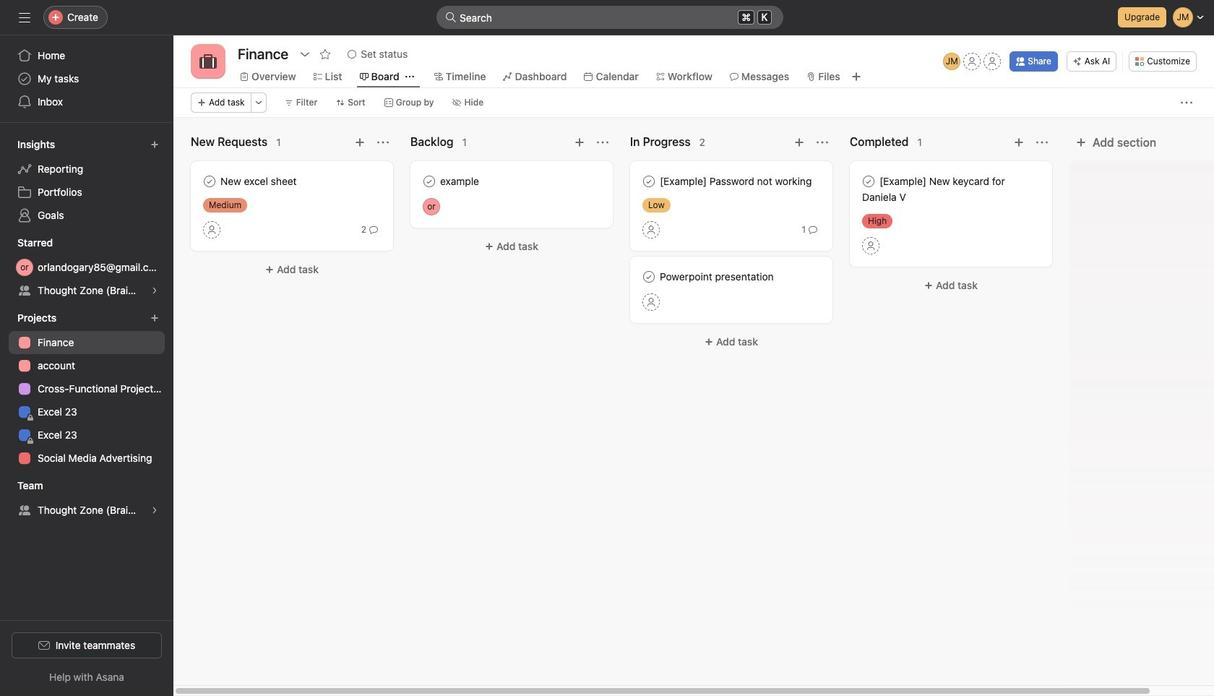 Task type: vqa. For each thing, say whether or not it's contained in the screenshot.
SHOW OPTIONS icon
yes



Task type: describe. For each thing, give the bounding box(es) containing it.
new insights image
[[150, 140, 159, 149]]

mark complete image for second mark complete option
[[421, 173, 438, 190]]

mark complete image for 1st mark complete option from left
[[201, 173, 218, 190]]

tab actions image
[[405, 72, 414, 81]]

briefcase image
[[200, 53, 217, 70]]

prominent image
[[445, 12, 457, 23]]

2 comments image
[[369, 226, 378, 234]]

projects element
[[0, 305, 174, 473]]

global element
[[0, 35, 174, 122]]

mark complete image
[[641, 173, 658, 190]]

add task image for 1 comment icon's more section actions icon
[[794, 137, 805, 148]]

jm image
[[946, 53, 958, 70]]

add tab image
[[851, 71, 862, 82]]

hide sidebar image
[[19, 12, 30, 23]]

more section actions image
[[597, 137, 609, 148]]

mark complete image for first mark complete option from right
[[860, 173, 878, 190]]

starred element
[[0, 230, 174, 305]]

more section actions image for 2 comments image
[[377, 137, 389, 148]]

add task image
[[354, 137, 366, 148]]

see details, thought zone (brainstorm space) image
[[150, 286, 159, 295]]

Search tasks, projects, and more text field
[[437, 6, 784, 29]]

new project or portfolio image
[[150, 314, 159, 322]]



Task type: locate. For each thing, give the bounding box(es) containing it.
mark complete image for mark complete checkbox
[[641, 268, 658, 286]]

show options image
[[299, 48, 311, 60]]

add task image for more section actions image
[[574, 137, 586, 148]]

None text field
[[234, 41, 292, 67]]

add task image
[[574, 137, 586, 148], [794, 137, 805, 148], [1014, 137, 1025, 148]]

0 vertical spatial or image
[[427, 198, 436, 215]]

3 mark complete checkbox from the left
[[641, 173, 658, 190]]

more actions image
[[1181, 97, 1193, 108], [254, 98, 263, 107]]

see details, thought zone (brainstorm space) image
[[150, 506, 159, 515]]

2 more section actions image from the left
[[817, 137, 829, 148]]

1 horizontal spatial more actions image
[[1181, 97, 1193, 108]]

or image
[[427, 198, 436, 215], [20, 259, 29, 276]]

1 horizontal spatial or image
[[427, 198, 436, 215]]

or image inside starred element
[[20, 259, 29, 276]]

None field
[[437, 6, 784, 29]]

Mark complete checkbox
[[641, 268, 658, 286]]

1 add task image from the left
[[574, 137, 586, 148]]

2 add task image from the left
[[794, 137, 805, 148]]

1 horizontal spatial add task image
[[794, 137, 805, 148]]

teams element
[[0, 473, 174, 525]]

1 vertical spatial or image
[[20, 259, 29, 276]]

0 horizontal spatial add task image
[[574, 137, 586, 148]]

1 mark complete checkbox from the left
[[201, 173, 218, 190]]

add to starred image
[[320, 48, 331, 60]]

more section actions image
[[377, 137, 389, 148], [817, 137, 829, 148]]

3 add task image from the left
[[1014, 137, 1025, 148]]

Mark complete checkbox
[[201, 173, 218, 190], [421, 173, 438, 190], [641, 173, 658, 190], [860, 173, 878, 190]]

insights element
[[0, 132, 174, 230]]

mark complete image
[[201, 173, 218, 190], [421, 173, 438, 190], [860, 173, 878, 190], [641, 268, 658, 286]]

1 horizontal spatial more section actions image
[[817, 137, 829, 148]]

0 horizontal spatial more actions image
[[254, 98, 263, 107]]

0 horizontal spatial more section actions image
[[377, 137, 389, 148]]

1 comment image
[[809, 226, 818, 234]]

2 horizontal spatial add task image
[[1014, 137, 1025, 148]]

2 mark complete checkbox from the left
[[421, 173, 438, 190]]

more section actions image for 1 comment icon
[[817, 137, 829, 148]]

1 more section actions image from the left
[[377, 137, 389, 148]]

4 mark complete checkbox from the left
[[860, 173, 878, 190]]

0 horizontal spatial or image
[[20, 259, 29, 276]]



